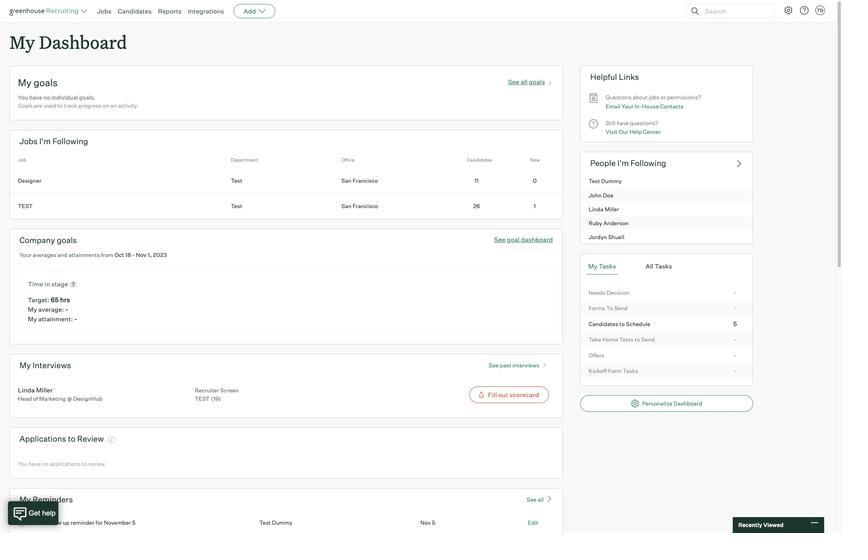 Task type: vqa. For each thing, say whether or not it's contained in the screenshot.
DESIGNHUB
yes



Task type: describe. For each thing, give the bounding box(es) containing it.
dashboard for my dashboard
[[39, 30, 127, 54]]

(19)
[[211, 395, 221, 402]]

san for 26
[[342, 203, 352, 210]]

ruby anderson
[[589, 220, 629, 227]]

about
[[633, 94, 648, 101]]

my for interviews
[[19, 361, 31, 371]]

personalize
[[643, 400, 673, 407]]

my for dashboard
[[10, 30, 35, 54]]

1 vertical spatial test dummy
[[260, 519, 293, 526]]

interviews
[[513, 362, 540, 369]]

have for are
[[29, 94, 42, 101]]

follow up reminder for november 5
[[45, 519, 136, 526]]

11 link
[[452, 168, 508, 193]]

reports link
[[158, 7, 182, 15]]

my tasks button
[[587, 258, 619, 275]]

1 vertical spatial test dummy link
[[260, 519, 293, 526]]

contacts
[[661, 103, 684, 110]]

to right tests
[[635, 336, 640, 343]]

follow
[[45, 519, 62, 526]]

offers
[[589, 352, 605, 359]]

francisco for 11
[[353, 177, 378, 184]]

attainments
[[69, 251, 100, 258]]

visit our help center link
[[606, 128, 661, 137]]

stage
[[51, 280, 68, 288]]

goal
[[507, 236, 520, 244]]

jobs for 'jobs' link
[[97, 7, 111, 15]]

see goal dashboard
[[494, 236, 553, 244]]

miller for linda miller head of marketing @ designhub
[[36, 386, 53, 394]]

designhub
[[73, 395, 103, 402]]

dashboard for personalize dashboard
[[674, 400, 703, 407]]

add
[[244, 7, 256, 15]]

0 vertical spatial test dummy
[[589, 178, 622, 185]]

my for reminders
[[19, 495, 31, 505]]

tests
[[620, 336, 634, 343]]

helpful links
[[591, 72, 640, 82]]

all for my reminders
[[538, 496, 544, 503]]

email your in-house contacts link
[[606, 102, 684, 111]]

jobs for jobs i'm following
[[19, 136, 38, 146]]

0 vertical spatial test
[[18, 203, 33, 210]]

0
[[533, 177, 537, 184]]

anderson
[[604, 220, 629, 227]]

linda for linda miller
[[589, 206, 604, 213]]

0 vertical spatial nov
[[136, 251, 147, 258]]

applications
[[19, 434, 66, 444]]

0 horizontal spatial 5
[[132, 519, 136, 526]]

fill out scorecard link
[[372, 387, 549, 404]]

1 horizontal spatial nov
[[421, 519, 431, 526]]

to
[[607, 305, 613, 312]]

and
[[58, 251, 67, 258]]

integrations link
[[188, 7, 224, 15]]

review.
[[88, 461, 106, 467]]

past
[[500, 362, 512, 369]]

john
[[589, 192, 602, 199]]

fill out scorecard
[[488, 391, 540, 399]]

john doe
[[589, 192, 614, 199]]

26 link
[[452, 193, 508, 219]]

0 link
[[508, 168, 563, 193]]

ruby
[[589, 220, 603, 227]]

all for my goals
[[521, 78, 528, 86]]

job
[[18, 157, 26, 163]]

san for 11
[[342, 177, 352, 184]]

all tasks button
[[644, 258, 675, 275]]

ruby anderson link
[[581, 216, 753, 230]]

doe
[[603, 192, 614, 199]]

1 link
[[508, 193, 563, 219]]

have for center
[[617, 120, 629, 126]]

linda miller head of marketing @ designhub
[[18, 386, 103, 402]]

reports
[[158, 7, 182, 15]]

questions about jobs or permissions? email your in-house contacts
[[606, 94, 702, 110]]

jobs link
[[97, 7, 111, 15]]

linda miller
[[589, 206, 620, 213]]

marketing
[[39, 395, 66, 402]]

add button
[[234, 4, 276, 18]]

my goals
[[18, 77, 58, 89]]

see for my reminders
[[527, 496, 537, 503]]

configure image
[[784, 6, 794, 15]]

1 vertical spatial send
[[642, 336, 655, 343]]

integrations
[[188, 7, 224, 15]]

san francisco for 11
[[342, 177, 378, 184]]

email
[[606, 103, 621, 110]]

company
[[19, 235, 55, 245]]

average:
[[38, 306, 64, 314]]

progress
[[78, 102, 102, 109]]

in-
[[635, 103, 643, 110]]

designer
[[18, 177, 41, 184]]

greenhouse recruiting image
[[10, 6, 81, 16]]

65
[[51, 296, 59, 304]]

td
[[818, 8, 824, 13]]

applications
[[50, 461, 81, 467]]

candidates link
[[118, 7, 152, 15]]

you have no applications to review.
[[18, 461, 106, 467]]

up
[[63, 519, 69, 526]]

Search text field
[[704, 5, 768, 17]]

people
[[591, 158, 616, 168]]

i'm for people
[[618, 158, 629, 168]]

you for you have no applications to review.
[[18, 461, 27, 467]]

of
[[33, 395, 38, 402]]

reminders
[[33, 495, 73, 505]]

tasks for all tasks
[[655, 262, 673, 270]]

or
[[661, 94, 666, 101]]

i'm for jobs
[[39, 136, 51, 146]]

candidates for "candidates" link
[[118, 7, 152, 15]]

recently viewed
[[739, 522, 784, 529]]

see for company goals
[[494, 236, 506, 244]]

to left review
[[68, 434, 75, 444]]

1 vertical spatial linda miller link
[[18, 386, 53, 394]]

your averages and attainments from oct 18 - nov 1, 2023
[[19, 251, 167, 258]]

following for jobs i'm following
[[52, 136, 88, 146]]

you for you have no individual goals. goals are used to track progress on an activity.
[[18, 94, 28, 101]]

to up take home tests to send
[[620, 321, 625, 327]]

1 horizontal spatial tasks
[[623, 368, 639, 375]]

personalize dashboard
[[643, 400, 703, 407]]

dashboard
[[521, 236, 553, 244]]

td button
[[814, 4, 827, 17]]

1 vertical spatial dummy
[[272, 519, 293, 526]]

goals inside 'see all goals' link
[[529, 78, 545, 86]]

san francisco for 26
[[342, 203, 378, 210]]

test link
[[10, 193, 231, 219]]



Task type: locate. For each thing, give the bounding box(es) containing it.
to inside the you have no individual goals. goals are used to track progress on an activity.
[[57, 102, 63, 109]]

goals for company goals
[[57, 235, 77, 245]]

0 horizontal spatial tasks
[[599, 262, 617, 270]]

tasks up "needs decision"
[[599, 262, 617, 270]]

1 horizontal spatial candidates
[[467, 157, 493, 163]]

tasks for my tasks
[[599, 262, 617, 270]]

0 horizontal spatial candidates
[[118, 7, 152, 15]]

test inside recruiter screen test (19)
[[195, 395, 210, 402]]

francisco
[[353, 177, 378, 184], [353, 203, 378, 210]]

linda inside linda miller head of marketing @ designhub
[[18, 386, 35, 394]]

you up goals
[[18, 94, 28, 101]]

hrs
[[60, 296, 70, 304]]

to down individual
[[57, 102, 63, 109]]

2 horizontal spatial candidates
[[589, 321, 619, 327]]

0 vertical spatial no
[[43, 94, 50, 101]]

target: 65 hrs my average: - my attainment: -
[[28, 296, 77, 323]]

linda miller link
[[581, 202, 753, 216], [18, 386, 53, 394]]

1 vertical spatial test
[[195, 395, 210, 402]]

1 francisco from the top
[[353, 177, 378, 184]]

1 vertical spatial your
[[19, 251, 31, 258]]

used
[[43, 102, 56, 109]]

candidates up 11 "link"
[[467, 157, 493, 163]]

for
[[96, 519, 103, 526]]

1 vertical spatial all
[[538, 496, 544, 503]]

see past interviews link
[[485, 359, 553, 369]]

linda miller link up jordyn shuell link
[[581, 202, 753, 216]]

candidates right 'jobs' link
[[118, 7, 152, 15]]

my for goals
[[18, 77, 32, 89]]

time in
[[28, 280, 51, 288]]

no for applications
[[42, 461, 48, 467]]

no left applications
[[42, 461, 48, 467]]

have
[[29, 94, 42, 101], [617, 120, 629, 126], [29, 461, 41, 467]]

0 horizontal spatial test
[[18, 203, 33, 210]]

see for my interviews
[[489, 362, 499, 369]]

1 horizontal spatial dashboard
[[674, 400, 703, 407]]

you have no individual goals. goals are used to track progress on an activity.
[[18, 94, 139, 109]]

individual
[[51, 94, 78, 101]]

linda miller link up of at left bottom
[[18, 386, 53, 394]]

1 vertical spatial i'm
[[618, 158, 629, 168]]

oct
[[115, 251, 124, 258]]

1 horizontal spatial test dummy link
[[581, 174, 753, 188]]

send down schedule on the right
[[642, 336, 655, 343]]

house
[[643, 103, 659, 110]]

1 horizontal spatial 5
[[432, 519, 436, 526]]

your left in-
[[622, 103, 634, 110]]

0 horizontal spatial dashboard
[[39, 30, 127, 54]]

edit
[[528, 519, 538, 526]]

my inside button
[[589, 262, 598, 270]]

tab list containing my tasks
[[587, 258, 748, 275]]

1 vertical spatial miller
[[36, 386, 53, 394]]

2 francisco from the top
[[353, 203, 378, 210]]

following for people i'm following
[[631, 158, 667, 168]]

take
[[589, 336, 602, 343]]

1 vertical spatial no
[[42, 461, 48, 467]]

tasks
[[599, 262, 617, 270], [655, 262, 673, 270], [623, 368, 639, 375]]

jobs
[[649, 94, 660, 101]]

following down center
[[631, 158, 667, 168]]

kickoff
[[589, 368, 607, 375]]

0 horizontal spatial nov
[[136, 251, 147, 258]]

1 horizontal spatial send
[[642, 336, 655, 343]]

your inside questions about jobs or permissions? email your in-house contacts
[[622, 103, 634, 110]]

attainment:
[[38, 315, 73, 323]]

tasks inside button
[[599, 262, 617, 270]]

see
[[508, 78, 520, 86], [494, 236, 506, 244], [489, 362, 499, 369], [527, 496, 537, 503]]

0 vertical spatial following
[[52, 136, 88, 146]]

time
[[28, 280, 43, 288]]

1 san from the top
[[342, 177, 352, 184]]

head
[[18, 395, 32, 402]]

forms
[[589, 305, 606, 312]]

-
[[132, 251, 135, 258], [734, 289, 737, 296], [734, 304, 737, 312], [65, 306, 68, 314], [74, 315, 77, 323], [734, 336, 737, 344], [734, 351, 737, 359], [734, 367, 737, 375]]

test down recruiter
[[195, 395, 210, 402]]

0 vertical spatial san
[[342, 177, 352, 184]]

helpful
[[591, 72, 617, 82]]

no for individual
[[43, 94, 50, 101]]

0 horizontal spatial following
[[52, 136, 88, 146]]

forms to send
[[589, 305, 628, 312]]

out
[[499, 391, 508, 399]]

personalize dashboard link
[[581, 395, 754, 412]]

1 horizontal spatial linda miller link
[[581, 202, 753, 216]]

linda up the head
[[18, 386, 35, 394]]

1 san francisco from the top
[[342, 177, 378, 184]]

0 horizontal spatial dummy
[[272, 519, 293, 526]]

activity.
[[118, 102, 139, 109]]

miller inside "link"
[[605, 206, 620, 213]]

0 vertical spatial miller
[[605, 206, 620, 213]]

2 horizontal spatial 5
[[734, 320, 738, 328]]

see all link
[[527, 495, 553, 503]]

2 you from the top
[[18, 461, 27, 467]]

you inside the you have no individual goals. goals are used to track progress on an activity.
[[18, 94, 28, 101]]

1 horizontal spatial test
[[195, 395, 210, 402]]

0 horizontal spatial send
[[615, 305, 628, 312]]

kickoff form tasks
[[589, 368, 639, 375]]

have inside still have questions? visit our help center
[[617, 120, 629, 126]]

francisco for 26
[[353, 203, 378, 210]]

0 vertical spatial test dummy link
[[581, 174, 753, 188]]

tasks right all at right
[[655, 262, 673, 270]]

jordyn shuell
[[589, 234, 625, 241]]

1 horizontal spatial dummy
[[602, 178, 622, 185]]

1 horizontal spatial your
[[622, 103, 634, 110]]

see for my goals
[[508, 78, 520, 86]]

2023
[[153, 251, 167, 258]]

2 san francisco from the top
[[342, 203, 378, 210]]

test down designer
[[18, 203, 33, 210]]

0 horizontal spatial linda miller link
[[18, 386, 53, 394]]

1 vertical spatial san
[[342, 203, 352, 210]]

@
[[67, 395, 72, 402]]

0 horizontal spatial miller
[[36, 386, 53, 394]]

1
[[534, 203, 536, 210]]

0 vertical spatial your
[[622, 103, 634, 110]]

san francisco
[[342, 177, 378, 184], [342, 203, 378, 210]]

take home tests to send
[[589, 336, 655, 343]]

0 vertical spatial candidates
[[118, 7, 152, 15]]

dashboard down 'jobs' link
[[39, 30, 127, 54]]

0 vertical spatial dashboard
[[39, 30, 127, 54]]

1 horizontal spatial i'm
[[618, 158, 629, 168]]

from
[[101, 251, 113, 258]]

1 vertical spatial following
[[631, 158, 667, 168]]

no
[[43, 94, 50, 101], [42, 461, 48, 467]]

0 vertical spatial linda miller link
[[581, 202, 753, 216]]

all
[[646, 262, 654, 270]]

viewed
[[764, 522, 784, 529]]

our
[[619, 129, 629, 135]]

my tasks
[[589, 262, 617, 270]]

0 horizontal spatial test dummy link
[[260, 519, 293, 526]]

1 vertical spatial have
[[617, 120, 629, 126]]

jordyn shuell link
[[581, 230, 753, 244]]

tab list
[[587, 258, 748, 275]]

1 horizontal spatial all
[[538, 496, 544, 503]]

0 vertical spatial san francisco
[[342, 177, 378, 184]]

1,
[[148, 251, 152, 258]]

recruiter
[[195, 387, 219, 394]]

dashboard inside 'link'
[[674, 400, 703, 407]]

candidates to schedule
[[589, 321, 651, 327]]

1 vertical spatial san francisco
[[342, 203, 378, 210]]

0 vertical spatial francisco
[[353, 177, 378, 184]]

linda for linda miller head of marketing @ designhub
[[18, 386, 35, 394]]

1 vertical spatial candidates
[[467, 157, 493, 163]]

1 horizontal spatial jobs
[[97, 7, 111, 15]]

new
[[530, 157, 540, 163]]

no inside the you have no individual goals. goals are used to track progress on an activity.
[[43, 94, 50, 101]]

questions?
[[630, 120, 658, 126]]

to left review.
[[82, 461, 87, 467]]

nov 5
[[421, 519, 436, 526]]

0 vertical spatial dummy
[[602, 178, 622, 185]]

miller for linda miller
[[605, 206, 620, 213]]

2 vertical spatial have
[[29, 461, 41, 467]]

people i'm following link
[[581, 152, 754, 174]]

you down applications
[[18, 461, 27, 467]]

1 vertical spatial dashboard
[[674, 400, 703, 407]]

1 horizontal spatial linda
[[589, 206, 604, 213]]

my for tasks
[[589, 262, 598, 270]]

i'm right people
[[618, 158, 629, 168]]

have inside the you have no individual goals. goals are used to track progress on an activity.
[[29, 94, 42, 101]]

send right to
[[615, 305, 628, 312]]

have up our
[[617, 120, 629, 126]]

0 horizontal spatial all
[[521, 78, 528, 86]]

1 vertical spatial nov
[[421, 519, 431, 526]]

0 vertical spatial all
[[521, 78, 528, 86]]

department
[[231, 157, 258, 163]]

permissions?
[[668, 94, 702, 101]]

0 vertical spatial have
[[29, 94, 42, 101]]

0 horizontal spatial test dummy
[[260, 519, 293, 526]]

0 horizontal spatial linda
[[18, 386, 35, 394]]

miller up ruby anderson
[[605, 206, 620, 213]]

see goal dashboard link
[[494, 236, 553, 244]]

candidates down forms to send
[[589, 321, 619, 327]]

0 vertical spatial jobs
[[97, 7, 111, 15]]

following down track
[[52, 136, 88, 146]]

1 you from the top
[[18, 94, 28, 101]]

1 vertical spatial linda
[[18, 386, 35, 394]]

0 horizontal spatial i'm
[[39, 136, 51, 146]]

applications to review
[[19, 434, 104, 444]]

see all
[[527, 496, 544, 503]]

1 horizontal spatial miller
[[605, 206, 620, 213]]

have up are
[[29, 94, 42, 101]]

0 vertical spatial send
[[615, 305, 628, 312]]

i'm down used
[[39, 136, 51, 146]]

26
[[474, 203, 480, 210]]

office
[[342, 157, 355, 163]]

miller inside linda miller head of marketing @ designhub
[[36, 386, 53, 394]]

tasks inside button
[[655, 262, 673, 270]]

1 horizontal spatial test dummy
[[589, 178, 622, 185]]

goals for my goals
[[34, 77, 58, 89]]

my
[[10, 30, 35, 54], [18, 77, 32, 89], [589, 262, 598, 270], [28, 306, 37, 314], [28, 315, 37, 323], [19, 361, 31, 371], [19, 495, 31, 505]]

fill
[[488, 391, 497, 399]]

schedule
[[626, 321, 651, 327]]

you
[[18, 94, 28, 101], [18, 461, 27, 467]]

center
[[643, 129, 661, 135]]

your down company
[[19, 251, 31, 258]]

send
[[615, 305, 628, 312], [642, 336, 655, 343]]

0 horizontal spatial your
[[19, 251, 31, 258]]

my dashboard
[[10, 30, 127, 54]]

jobs left "candidates" link
[[97, 7, 111, 15]]

0 horizontal spatial jobs
[[19, 136, 38, 146]]

see all goals
[[508, 78, 545, 86]]

2 horizontal spatial tasks
[[655, 262, 673, 270]]

my reminders
[[19, 495, 73, 505]]

jobs up job
[[19, 136, 38, 146]]

people i'm following
[[591, 158, 667, 168]]

dashboard right personalize
[[674, 400, 703, 407]]

1 vertical spatial jobs
[[19, 136, 38, 146]]

1 horizontal spatial following
[[631, 158, 667, 168]]

goals
[[18, 102, 33, 109]]

0 vertical spatial i'm
[[39, 136, 51, 146]]

test
[[18, 203, 33, 210], [195, 395, 210, 402]]

miller up marketing
[[36, 386, 53, 394]]

td button
[[816, 6, 826, 15]]

designer link
[[10, 168, 231, 193]]

linda up ruby
[[589, 206, 604, 213]]

2 vertical spatial candidates
[[589, 321, 619, 327]]

0 vertical spatial linda
[[589, 206, 604, 213]]

no up used
[[43, 94, 50, 101]]

1 vertical spatial you
[[18, 461, 27, 467]]

tasks right form
[[623, 368, 639, 375]]

nov
[[136, 251, 147, 258], [421, 519, 431, 526]]

0 vertical spatial you
[[18, 94, 28, 101]]

2 san from the top
[[342, 203, 352, 210]]

1 vertical spatial francisco
[[353, 203, 378, 210]]

candidates for candidates to schedule
[[589, 321, 619, 327]]

have down applications
[[29, 461, 41, 467]]



